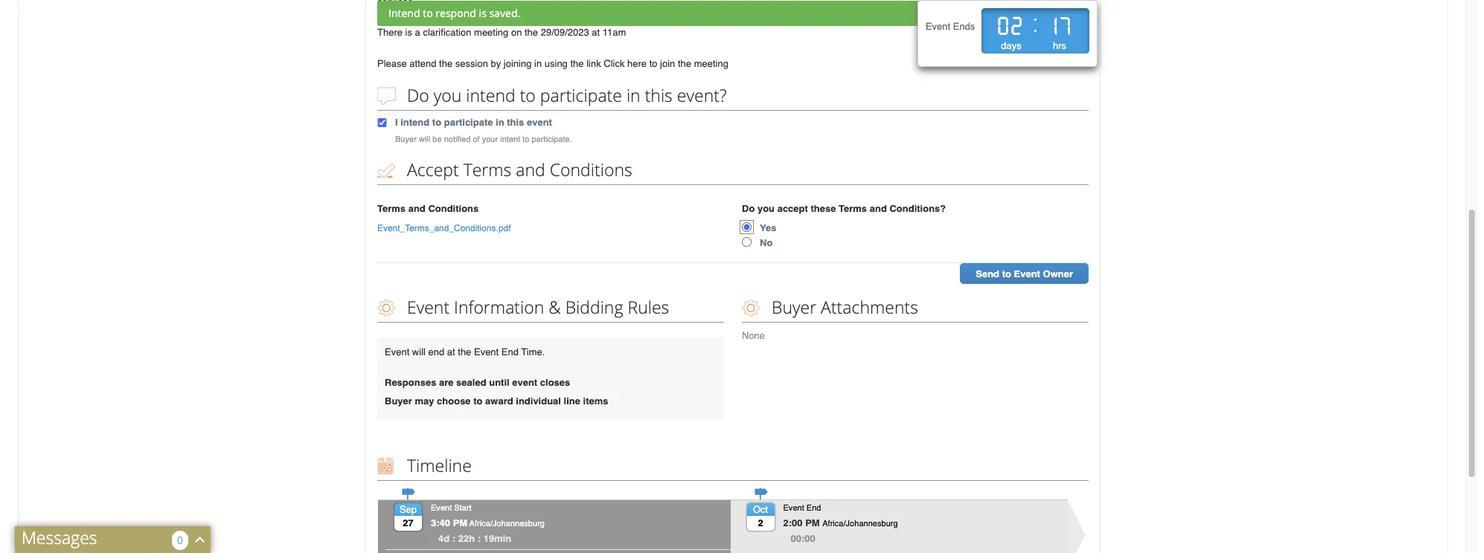 Task type: vqa. For each thing, say whether or not it's contained in the screenshot.
joining
yes



Task type: locate. For each thing, give the bounding box(es) containing it.
in left using at left
[[534, 58, 542, 69]]

1 vertical spatial meeting
[[694, 58, 729, 69]]

2:00
[[783, 518, 803, 529]]

to right intent
[[523, 134, 530, 144]]

1 horizontal spatial conditions
[[550, 158, 632, 182]]

and up 'event_terms_and_conditions.pdf'
[[408, 203, 426, 214]]

event up until
[[474, 347, 499, 358]]

oct
[[753, 505, 768, 516]]

1 africa/johannesburg from the left
[[470, 519, 545, 529]]

attend
[[410, 58, 437, 69]]

1 vertical spatial in
[[627, 83, 641, 107]]

oct 2
[[753, 505, 768, 529]]

0 vertical spatial meeting
[[474, 27, 509, 38]]

sep
[[400, 505, 417, 516]]

intend down by
[[466, 83, 516, 107]]

sep 27
[[400, 505, 417, 529]]

1 vertical spatial 2
[[758, 518, 763, 529]]

2 vertical spatial buyer
[[385, 396, 412, 407]]

buyer for buyer attachments
[[772, 296, 817, 319]]

there is a clarification meeting on the 29/09/2023 at 11am
[[377, 27, 629, 38]]

intend to respond is saved.
[[389, 6, 520, 20]]

event up individual
[[512, 377, 538, 389]]

event inside send to event owner button
[[1014, 269, 1041, 280]]

and down intent
[[516, 158, 545, 182]]

event information & bidding rules
[[403, 296, 669, 319]]

pm up 00:00
[[805, 518, 820, 529]]

meeting down saved.
[[474, 27, 509, 38]]

end
[[428, 347, 445, 358]]

:
[[452, 533, 456, 545], [478, 533, 481, 545]]

africa/johannesburg for 4d : 22h : 19min
[[470, 519, 545, 529]]

0 vertical spatial participate
[[540, 83, 622, 107]]

1 vertical spatial will
[[412, 347, 426, 358]]

1 vertical spatial buyer
[[772, 296, 817, 319]]

4d
[[438, 533, 450, 545]]

0 vertical spatial 0
[[999, 10, 1010, 41]]

2
[[1012, 10, 1023, 41], [758, 518, 763, 529]]

0 horizontal spatial africa/johannesburg
[[470, 519, 545, 529]]

in up your
[[496, 117, 504, 128]]

to right intend
[[423, 6, 433, 20]]

to down the sealed at the left bottom
[[474, 396, 483, 407]]

will for buyer
[[419, 134, 430, 144]]

intend
[[389, 6, 420, 20]]

event for event ends
[[926, 21, 951, 32]]

0 horizontal spatial this
[[507, 117, 524, 128]]

1
[[1055, 10, 1058, 41]]

0 horizontal spatial is
[[405, 27, 412, 38]]

participate
[[540, 83, 622, 107], [444, 117, 493, 128]]

in down here
[[627, 83, 641, 107]]

meeting up "event?" on the top left of page
[[694, 58, 729, 69]]

and
[[516, 158, 545, 182], [408, 203, 426, 214], [870, 203, 887, 214]]

0 horizontal spatial pm
[[453, 518, 468, 529]]

0
[[999, 10, 1010, 41], [177, 534, 183, 548]]

at
[[592, 27, 600, 38], [447, 347, 455, 358]]

2 down oct
[[758, 518, 763, 529]]

and left conditions?
[[870, 203, 887, 214]]

information
[[454, 296, 544, 319]]

0 vertical spatial is
[[479, 6, 487, 20]]

intend
[[466, 83, 516, 107], [401, 117, 430, 128]]

award
[[485, 396, 513, 407]]

africa/johannesburg
[[470, 519, 545, 529], [823, 519, 898, 529]]

2 inside oct 2
[[758, 518, 763, 529]]

pm inside event start 3:40 pm africa/johannesburg 4d : 22h : 19min
[[453, 518, 468, 529]]

0 vertical spatial at
[[592, 27, 600, 38]]

0 horizontal spatial terms
[[377, 203, 406, 214]]

0 for 0 2 days
[[999, 10, 1010, 41]]

the
[[525, 27, 538, 38], [439, 58, 453, 69], [571, 58, 584, 69], [678, 58, 692, 69], [458, 347, 471, 358]]

event left ends
[[926, 21, 951, 32]]

0 horizontal spatial 0
[[177, 534, 183, 548]]

0 inside 0 2 days
[[999, 10, 1010, 41]]

please attend the session by joining in using the link click here to join the meeting
[[377, 58, 729, 69]]

terms right these
[[839, 203, 867, 214]]

event up the '3:40' on the left bottom of the page
[[431, 503, 452, 514]]

0 vertical spatial in
[[534, 58, 542, 69]]

meeting
[[474, 27, 509, 38], [694, 58, 729, 69]]

do down attend
[[407, 83, 429, 107]]

1 pm from the left
[[453, 518, 468, 529]]

19min
[[484, 533, 512, 545]]

1 vertical spatial you
[[758, 203, 775, 214]]

accept terms and conditions
[[403, 158, 632, 182]]

until
[[489, 377, 510, 389]]

buyer down responses
[[385, 396, 412, 407]]

conditions up 'event_terms_and_conditions.pdf'
[[428, 203, 479, 214]]

0 horizontal spatial 2
[[758, 518, 763, 529]]

link click
[[587, 58, 625, 69]]

1 vertical spatial at
[[447, 347, 455, 358]]

event_terms_and_conditions.pdf
[[377, 223, 511, 233]]

to left "join" at top
[[650, 58, 658, 69]]

do
[[407, 83, 429, 107], [742, 203, 755, 214]]

buyer attachments
[[767, 296, 919, 319]]

0 horizontal spatial in
[[496, 117, 504, 128]]

the right 'end'
[[458, 347, 471, 358]]

: right 4d
[[452, 533, 456, 545]]

event up participate.
[[527, 117, 552, 128]]

1 horizontal spatial do
[[742, 203, 755, 214]]

intent
[[500, 134, 521, 144]]

you up i intend to participate in this event
[[434, 83, 462, 107]]

conditions
[[550, 158, 632, 182], [428, 203, 479, 214]]

intend right i
[[401, 117, 430, 128]]

you up yes at the right top of the page
[[758, 203, 775, 214]]

line
[[564, 396, 581, 407]]

end up 00:00
[[807, 503, 821, 514]]

event ends
[[926, 21, 975, 32]]

pm
[[453, 518, 468, 529], [805, 518, 820, 529]]

11am
[[603, 27, 626, 38]]

29/09/2023
[[541, 27, 589, 38]]

the right attend
[[439, 58, 453, 69]]

1 horizontal spatial you
[[758, 203, 775, 214]]

to right send
[[1002, 269, 1012, 280]]

event inside event end 2:00 pm africa/johannesburg 00:00
[[783, 503, 804, 514]]

conditions down participate.
[[550, 158, 632, 182]]

sealed
[[456, 377, 486, 389]]

terms up 'event_terms_and_conditions.pdf'
[[377, 203, 406, 214]]

27
[[403, 518, 414, 529]]

0 horizontal spatial you
[[434, 83, 462, 107]]

2 left the 1
[[1012, 10, 1023, 41]]

0 vertical spatial do
[[407, 83, 429, 107]]

1 vertical spatial end
[[807, 503, 821, 514]]

attachments
[[821, 296, 919, 319]]

0 horizontal spatial do
[[407, 83, 429, 107]]

pm inside event end 2:00 pm africa/johannesburg 00:00
[[805, 518, 820, 529]]

None radio
[[742, 222, 752, 232]]

africa/johannesburg right 2:00
[[823, 519, 898, 529]]

event for event information & bidding rules
[[407, 296, 450, 319]]

None checkbox
[[377, 119, 387, 128]]

to
[[423, 6, 433, 20], [650, 58, 658, 69], [520, 83, 536, 107], [432, 117, 441, 128], [523, 134, 530, 144], [1002, 269, 1012, 280], [474, 396, 483, 407]]

closes
[[540, 377, 570, 389]]

africa/johannesburg for 00:00
[[823, 519, 898, 529]]

event up responses
[[385, 347, 410, 358]]

is left the 'a'
[[405, 27, 412, 38]]

1 horizontal spatial this
[[645, 83, 673, 107]]

a
[[415, 27, 420, 38]]

2 africa/johannesburg from the left
[[823, 519, 898, 529]]

2 pm from the left
[[805, 518, 820, 529]]

2 for 0
[[1012, 10, 1023, 41]]

1 horizontal spatial :
[[478, 533, 481, 545]]

africa/johannesburg inside event start 3:40 pm africa/johannesburg 4d : 22h : 19min
[[470, 519, 545, 529]]

1 horizontal spatial africa/johannesburg
[[823, 519, 898, 529]]

buyer down no
[[772, 296, 817, 319]]

session
[[455, 58, 488, 69]]

do left accept
[[742, 203, 755, 214]]

africa/johannesburg up the 19min
[[470, 519, 545, 529]]

1 vertical spatial do
[[742, 203, 755, 214]]

will left 'end'
[[412, 347, 426, 358]]

0 horizontal spatial :
[[452, 533, 456, 545]]

end left 'time.'
[[502, 347, 519, 358]]

at left 11am
[[592, 27, 600, 38]]

0 vertical spatial buyer
[[395, 134, 417, 144]]

0 vertical spatial 2
[[1012, 10, 1023, 41]]

0 vertical spatial will
[[419, 134, 430, 144]]

buyer for buyer will be notified of your intent to participate.
[[395, 134, 417, 144]]

event up 2:00
[[783, 503, 804, 514]]

terms down your
[[463, 158, 512, 182]]

this up intent
[[507, 117, 524, 128]]

responses are sealed until event closes buyer may choose to award individual line items
[[385, 377, 609, 407]]

do for do you intend to participate in this event?
[[407, 83, 429, 107]]

2 for oct
[[758, 518, 763, 529]]

join
[[660, 58, 675, 69]]

1 vertical spatial event
[[512, 377, 538, 389]]

: right 22h
[[478, 533, 481, 545]]

1 vertical spatial participate
[[444, 117, 493, 128]]

buyer
[[395, 134, 417, 144], [772, 296, 817, 319], [385, 396, 412, 407]]

the right the on
[[525, 27, 538, 38]]

will for event
[[412, 347, 426, 358]]

1 horizontal spatial end
[[807, 503, 821, 514]]

terms and conditions
[[377, 203, 479, 214]]

0 horizontal spatial conditions
[[428, 203, 479, 214]]

1 horizontal spatial terms
[[463, 158, 512, 182]]

please
[[377, 58, 407, 69]]

1 vertical spatial intend
[[401, 117, 430, 128]]

0 vertical spatial intend
[[466, 83, 516, 107]]

1 vertical spatial 0
[[177, 534, 183, 548]]

no
[[760, 238, 773, 249]]

1 horizontal spatial pm
[[805, 518, 820, 529]]

this down "join" at top
[[645, 83, 673, 107]]

1 horizontal spatial 2
[[1012, 10, 1023, 41]]

will left be
[[419, 134, 430, 144]]

pm down the "start"
[[453, 518, 468, 529]]

i intend to participate in this event
[[395, 117, 552, 128]]

1 horizontal spatial participate
[[540, 83, 622, 107]]

buyer down i
[[395, 134, 417, 144]]

event
[[527, 117, 552, 128], [512, 377, 538, 389]]

is left saved.
[[479, 6, 487, 20]]

timeline
[[403, 454, 472, 478]]

1 horizontal spatial 0
[[999, 10, 1010, 41]]

these
[[811, 203, 836, 214]]

event
[[926, 21, 951, 32], [1014, 269, 1041, 280], [407, 296, 450, 319], [385, 347, 410, 358], [474, 347, 499, 358], [431, 503, 452, 514], [783, 503, 804, 514]]

none
[[742, 331, 765, 342]]

end
[[502, 347, 519, 358], [807, 503, 821, 514]]

at right 'end'
[[447, 347, 455, 358]]

None radio
[[742, 238, 752, 247]]

1 vertical spatial conditions
[[428, 203, 479, 214]]

event end 2:00 pm africa/johannesburg 00:00
[[783, 503, 898, 545]]

event start 3:40 pm africa/johannesburg 4d : 22h : 19min
[[431, 503, 545, 545]]

0 vertical spatial conditions
[[550, 158, 632, 182]]

joining
[[504, 58, 532, 69]]

participate down link click
[[540, 83, 622, 107]]

event inside event start 3:40 pm africa/johannesburg 4d : 22h : 19min
[[431, 503, 452, 514]]

2 inside 0 2 days
[[1012, 10, 1023, 41]]

1 horizontal spatial meeting
[[694, 58, 729, 69]]

in
[[534, 58, 542, 69], [627, 83, 641, 107], [496, 117, 504, 128]]

event up 'end'
[[407, 296, 450, 319]]

event left owner
[[1014, 269, 1041, 280]]

this
[[645, 83, 673, 107], [507, 117, 524, 128]]

terms
[[463, 158, 512, 182], [377, 203, 406, 214], [839, 203, 867, 214]]

participate up of
[[444, 117, 493, 128]]

0 vertical spatial end
[[502, 347, 519, 358]]

is
[[479, 6, 487, 20], [405, 27, 412, 38]]

buyer will be notified of your intent to participate.
[[395, 134, 572, 144]]

0 vertical spatial you
[[434, 83, 462, 107]]

0 2 days
[[999, 10, 1023, 51]]

event?
[[677, 83, 727, 107]]

africa/johannesburg inside event end 2:00 pm africa/johannesburg 00:00
[[823, 519, 898, 529]]

0 for 0
[[177, 534, 183, 548]]



Task type: describe. For each thing, give the bounding box(es) containing it.
hrs
[[1053, 40, 1067, 51]]

00:00
[[791, 533, 816, 545]]

1 horizontal spatial is
[[479, 6, 487, 20]]

event for event end 2:00 pm africa/johannesburg 00:00
[[783, 503, 804, 514]]

1 horizontal spatial in
[[534, 58, 542, 69]]

here
[[628, 58, 647, 69]]

messages
[[22, 526, 97, 550]]

saved.
[[489, 6, 520, 20]]

send
[[976, 269, 1000, 280]]

participate.
[[532, 134, 572, 144]]

2 vertical spatial in
[[496, 117, 504, 128]]

1 horizontal spatial intend
[[466, 83, 516, 107]]

1 vertical spatial is
[[405, 27, 412, 38]]

2 horizontal spatial and
[[870, 203, 887, 214]]

send to event owner
[[976, 269, 1073, 280]]

1 : from the left
[[452, 533, 456, 545]]

conditions?
[[890, 203, 946, 214]]

event will end at the event end time.
[[385, 347, 545, 358]]

you for accept
[[758, 203, 775, 214]]

2 horizontal spatial in
[[627, 83, 641, 107]]

items
[[583, 396, 609, 407]]

0 horizontal spatial at
[[447, 347, 455, 358]]

0 horizontal spatial end
[[502, 347, 519, 358]]

to down joining
[[520, 83, 536, 107]]

be
[[433, 134, 442, 144]]

0 horizontal spatial intend
[[401, 117, 430, 128]]

start
[[454, 503, 472, 514]]

are
[[439, 377, 454, 389]]

i
[[395, 117, 398, 128]]

do you intend to participate in this event?
[[403, 83, 727, 107]]

using
[[545, 58, 568, 69]]

on
[[511, 27, 522, 38]]

event for event will end at the event end time.
[[385, 347, 410, 358]]

you for intend
[[434, 83, 462, 107]]

bidding
[[565, 296, 623, 319]]

respond
[[436, 6, 476, 20]]

22h
[[458, 533, 475, 545]]

accept
[[778, 203, 808, 214]]

0 vertical spatial event
[[527, 117, 552, 128]]

rules
[[628, 296, 669, 319]]

buyer inside responses are sealed until event closes buyer may choose to award individual line items
[[385, 396, 412, 407]]

yes
[[760, 222, 777, 233]]

the right "join" at top
[[678, 58, 692, 69]]

to up be
[[432, 117, 441, 128]]

to inside responses are sealed until event closes buyer may choose to award individual line items
[[474, 396, 483, 407]]

responses
[[385, 377, 436, 389]]

may
[[415, 396, 434, 407]]

2 horizontal spatial terms
[[839, 203, 867, 214]]

to inside button
[[1002, 269, 1012, 280]]

notified
[[444, 134, 471, 144]]

0 horizontal spatial meeting
[[474, 27, 509, 38]]

there
[[377, 27, 403, 38]]

do for do you accept these terms and conditions?
[[742, 203, 755, 214]]

send to event owner button
[[960, 264, 1089, 284]]

7
[[1061, 10, 1072, 41]]

1 horizontal spatial at
[[592, 27, 600, 38]]

owner
[[1043, 269, 1073, 280]]

ends
[[953, 21, 975, 32]]

event inside responses are sealed until event closes buyer may choose to award individual line items
[[512, 377, 538, 389]]

choose
[[437, 396, 471, 407]]

time.
[[521, 347, 545, 358]]

0 horizontal spatial and
[[408, 203, 426, 214]]

pm for 3:40 pm
[[453, 518, 468, 529]]

end inside event end 2:00 pm africa/johannesburg 00:00
[[807, 503, 821, 514]]

event for event start 3:40 pm africa/johannesburg 4d : 22h : 19min
[[431, 503, 452, 514]]

do you accept these terms and conditions?
[[742, 203, 946, 214]]

pm for 2:00 pm
[[805, 518, 820, 529]]

0 horizontal spatial participate
[[444, 117, 493, 128]]

the right using at left
[[571, 58, 584, 69]]

accept
[[407, 158, 459, 182]]

2 : from the left
[[478, 533, 481, 545]]

3:40
[[431, 518, 450, 529]]

of
[[473, 134, 480, 144]]

1 horizontal spatial and
[[516, 158, 545, 182]]

1 vertical spatial this
[[507, 117, 524, 128]]

1 7 hrs
[[1053, 10, 1072, 51]]

days
[[1001, 40, 1022, 51]]

clarification
[[423, 27, 472, 38]]

0 vertical spatial this
[[645, 83, 673, 107]]

&
[[549, 296, 561, 319]]

by
[[491, 58, 501, 69]]

individual
[[516, 396, 561, 407]]

your
[[482, 134, 498, 144]]



